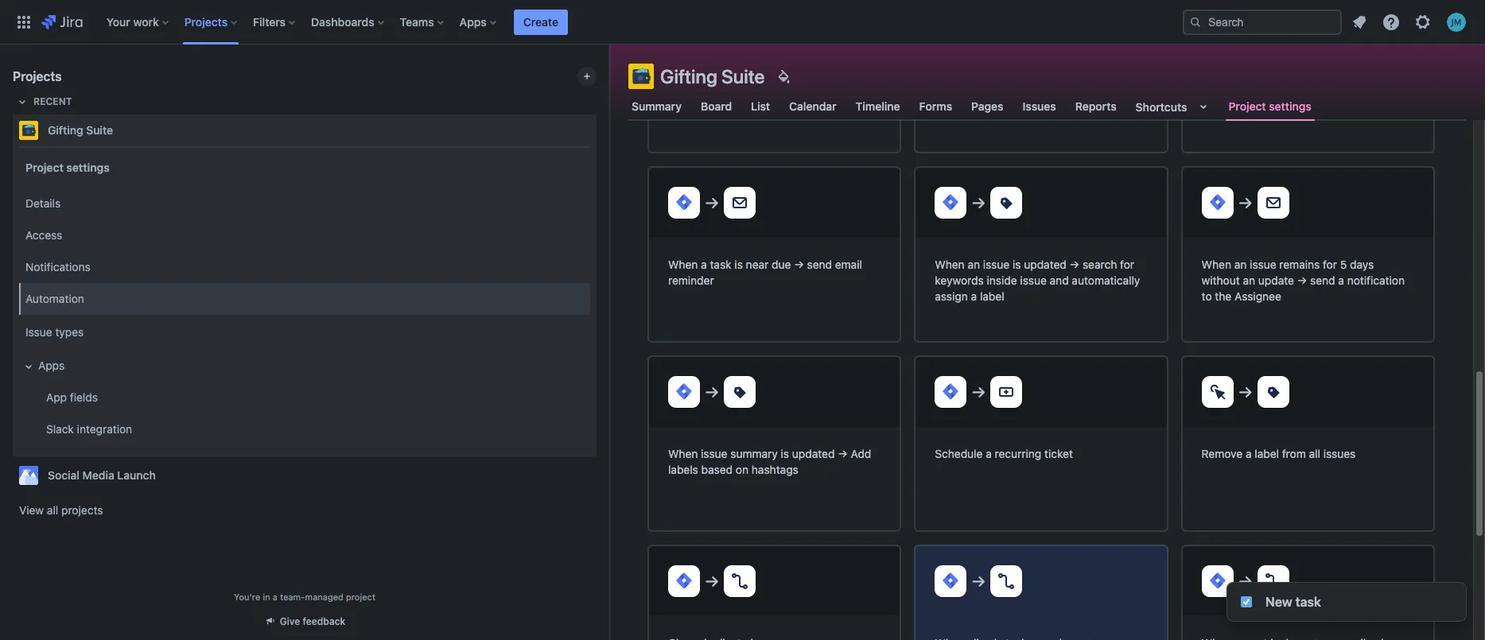 Task type: describe. For each thing, give the bounding box(es) containing it.
a right remove at the bottom right of the page
[[1246, 447, 1252, 461]]

automatically
[[1072, 274, 1141, 287]]

app fields link
[[29, 382, 590, 414]]

group containing project settings
[[16, 146, 590, 455]]

launch
[[117, 469, 156, 482]]

1 horizontal spatial gifting
[[660, 65, 718, 88]]

0 horizontal spatial all
[[47, 504, 58, 517]]

when an issue remains for 5 days without an update → send a notification to the assignee link
[[1181, 166, 1436, 343]]

apps inside button
[[38, 359, 65, 372]]

issue
[[25, 325, 52, 339]]

on
[[736, 463, 749, 477]]

and
[[1050, 274, 1069, 287]]

view all projects
[[19, 504, 103, 517]]

add
[[851, 447, 872, 461]]

forms link
[[916, 92, 956, 121]]

social media launch link
[[13, 460, 590, 492]]

hashtags
[[752, 463, 799, 477]]

issues link
[[1020, 92, 1060, 121]]

project inside group
[[25, 160, 64, 174]]

give feedback
[[280, 616, 346, 628]]

an for an
[[1235, 258, 1247, 271]]

1 horizontal spatial label
[[1255, 447, 1280, 461]]

is for task
[[735, 258, 743, 271]]

dashboards
[[311, 15, 375, 28]]

when a task is near due → send email reminder link
[[648, 166, 902, 343]]

add to starred image for social media launch
[[592, 466, 611, 485]]

when for when issue summary is updated → add labels based on hashtags
[[668, 447, 698, 461]]

gifting suite link
[[13, 115, 590, 146]]

reminder
[[668, 274, 714, 287]]

timeline link
[[853, 92, 904, 121]]

your work button
[[102, 9, 175, 35]]

remove a label from all issues link
[[1181, 356, 1436, 533]]

gifting suite inside gifting suite link
[[48, 123, 113, 137]]

a left recurring at the bottom right of page
[[986, 447, 992, 461]]

managed
[[305, 592, 344, 602]]

near
[[746, 258, 769, 271]]

details link
[[19, 188, 590, 220]]

summary
[[632, 99, 682, 113]]

issue inside when an issue remains for 5 days without an update → send a notification to the assignee
[[1250, 258, 1277, 271]]

calendar
[[789, 99, 837, 113]]

dashboards button
[[306, 9, 390, 35]]

reports link
[[1072, 92, 1120, 121]]

access link
[[19, 220, 590, 251]]

create button
[[514, 9, 568, 35]]

filters
[[253, 15, 286, 28]]

1 horizontal spatial gifting suite
[[660, 65, 765, 88]]

a inside when a task is near due → send email reminder
[[701, 258, 707, 271]]

label inside when an issue is updated → search for keywords inside issue and automatically assign a label
[[980, 290, 1005, 303]]

inside
[[987, 274, 1017, 287]]

a inside when an issue is updated → search for keywords inside issue and automatically assign a label
[[971, 290, 977, 303]]

for inside when an issue is updated → search for keywords inside issue and automatically assign a label
[[1120, 258, 1135, 271]]

slack integration
[[46, 422, 132, 436]]

assign
[[935, 290, 968, 303]]

types
[[55, 325, 84, 339]]

0 horizontal spatial settings
[[66, 160, 110, 174]]

days
[[1350, 258, 1374, 271]]

→ inside when an issue remains for 5 days without an update → send a notification to the assignee
[[1298, 274, 1308, 287]]

send inside when a task is near due → send email reminder
[[807, 258, 832, 271]]

apps inside popup button
[[460, 15, 487, 28]]

shortcuts button
[[1133, 92, 1216, 121]]

pages
[[972, 99, 1004, 113]]

summary link
[[629, 92, 685, 121]]

give
[[280, 616, 300, 628]]

set background color image
[[775, 67, 794, 86]]

notification
[[1348, 274, 1405, 287]]

send inside when an issue remains for 5 days without an update → send a notification to the assignee
[[1311, 274, 1336, 287]]

new
[[1266, 595, 1293, 610]]

a inside when an issue remains for 5 days without an update → send a notification to the assignee
[[1339, 274, 1345, 287]]

shortcuts
[[1136, 100, 1188, 113]]

issue types
[[25, 325, 84, 339]]

board link
[[698, 92, 735, 121]]

remove
[[1202, 447, 1243, 461]]

search image
[[1190, 16, 1202, 28]]

app
[[46, 390, 67, 404]]

0 horizontal spatial gifting
[[48, 123, 83, 137]]

automation
[[25, 292, 84, 305]]

recurring
[[995, 447, 1042, 461]]

collapse recent projects image
[[13, 92, 32, 111]]

pages link
[[969, 92, 1007, 121]]

your profile and settings image
[[1447, 12, 1467, 31]]

apps button
[[455, 9, 503, 35]]

teams
[[400, 15, 434, 28]]

schedule
[[935, 447, 983, 461]]

notifications
[[25, 260, 90, 273]]

list link
[[748, 92, 774, 121]]

when issue summary is updated → add labels based on hashtags
[[668, 447, 872, 477]]

based
[[702, 463, 733, 477]]

automation link
[[19, 283, 590, 315]]

issues
[[1023, 99, 1057, 113]]

social media launch
[[48, 469, 156, 482]]

issue inside when issue summary is updated → add labels based on hashtags
[[701, 447, 728, 461]]

without
[[1202, 274, 1240, 287]]

recent
[[33, 95, 72, 107]]

remains
[[1280, 258, 1320, 271]]

view
[[19, 504, 44, 517]]

project settings inside group
[[25, 160, 110, 174]]

settings image
[[1414, 12, 1433, 31]]

an for keywords
[[968, 258, 980, 271]]

task icon image
[[1241, 596, 1253, 609]]

new task
[[1266, 595, 1322, 610]]

1 vertical spatial projects
[[13, 69, 62, 84]]

update
[[1259, 274, 1295, 287]]

when a task is near due → send email reminder
[[668, 258, 863, 287]]

email
[[835, 258, 863, 271]]

notifications link
[[19, 251, 590, 283]]

project settings inside tab list
[[1229, 99, 1312, 113]]

when an issue is updated → search for keywords inside issue and automatically assign a label link
[[915, 166, 1169, 343]]

project inside tab list
[[1229, 99, 1267, 113]]

board
[[701, 99, 732, 113]]



Task type: locate. For each thing, give the bounding box(es) containing it.
task inside when a task is near due → send email reminder
[[710, 258, 732, 271]]

0 horizontal spatial is
[[735, 258, 743, 271]]

1 horizontal spatial task
[[1296, 595, 1322, 610]]

is inside when a task is near due → send email reminder
[[735, 258, 743, 271]]

updated for issue
[[1024, 258, 1067, 271]]

1 horizontal spatial suite
[[722, 65, 765, 88]]

5
[[1341, 258, 1347, 271]]

for up automatically on the top of the page
[[1120, 258, 1135, 271]]

0 horizontal spatial apps
[[38, 359, 65, 372]]

fields
[[70, 390, 98, 404]]

schedule a recurring ticket link
[[915, 356, 1169, 533]]

assignee
[[1235, 290, 1282, 303]]

→ inside when issue summary is updated → add labels based on hashtags
[[838, 447, 848, 461]]

when up without
[[1202, 258, 1232, 271]]

when an issue remains for 5 days without an update → send a notification to the assignee
[[1202, 258, 1405, 303]]

issue types link
[[19, 315, 590, 350]]

1 group from the top
[[16, 146, 590, 455]]

due
[[772, 258, 791, 271]]

0 horizontal spatial label
[[980, 290, 1005, 303]]

projects up the recent
[[13, 69, 62, 84]]

remove a label from all issues
[[1202, 447, 1356, 461]]

updated inside when an issue is updated → search for keywords inside issue and automatically assign a label
[[1024, 258, 1067, 271]]

give feedback button
[[254, 609, 355, 635]]

apps button
[[19, 350, 590, 382]]

1 vertical spatial label
[[1255, 447, 1280, 461]]

0 vertical spatial settings
[[1269, 99, 1312, 113]]

an up assignee
[[1243, 274, 1256, 287]]

when for when an issue remains for 5 days without an update → send a notification to the assignee
[[1202, 258, 1232, 271]]

gifting
[[660, 65, 718, 88], [48, 123, 83, 137]]

project right shortcuts dropdown button on the top of page
[[1229, 99, 1267, 113]]

for left 5
[[1323, 258, 1338, 271]]

1 vertical spatial updated
[[792, 447, 835, 461]]

2 for from the left
[[1323, 258, 1338, 271]]

a up reminder
[[701, 258, 707, 271]]

projects right work
[[184, 15, 228, 28]]

0 vertical spatial all
[[1309, 447, 1321, 461]]

1 vertical spatial all
[[47, 504, 58, 517]]

when for when a task is near due → send email reminder
[[668, 258, 698, 271]]

updated
[[1024, 258, 1067, 271], [792, 447, 835, 461]]

project settings
[[1229, 99, 1312, 113], [25, 160, 110, 174]]

create project image
[[581, 70, 594, 83]]

labels
[[668, 463, 699, 477]]

summary
[[731, 447, 778, 461]]

updated for hashtags
[[792, 447, 835, 461]]

slack
[[46, 422, 74, 436]]

an up without
[[1235, 258, 1247, 271]]

view all projects link
[[13, 497, 597, 525]]

app fields
[[46, 390, 98, 404]]

0 horizontal spatial updated
[[792, 447, 835, 461]]

an up keywords
[[968, 258, 980, 271]]

0 vertical spatial project settings
[[1229, 99, 1312, 113]]

0 vertical spatial add to starred image
[[592, 121, 611, 140]]

appswitcher icon image
[[14, 12, 33, 31]]

banner
[[0, 0, 1486, 45]]

gifting up board
[[660, 65, 718, 88]]

0 horizontal spatial project settings
[[25, 160, 110, 174]]

1 vertical spatial apps
[[38, 359, 65, 372]]

issue up inside
[[983, 258, 1010, 271]]

for inside when an issue remains for 5 days without an update → send a notification to the assignee
[[1323, 258, 1338, 271]]

0 horizontal spatial for
[[1120, 258, 1135, 271]]

2 group from the top
[[16, 183, 590, 450]]

gifting suite up board
[[660, 65, 765, 88]]

projects
[[61, 504, 103, 517]]

tab list
[[619, 92, 1476, 121]]

gifting down the recent
[[48, 123, 83, 137]]

all right 'from'
[[1309, 447, 1321, 461]]

project up details
[[25, 160, 64, 174]]

1 vertical spatial settings
[[66, 160, 110, 174]]

when issue summary is updated → add labels based on hashtags link
[[648, 356, 902, 533]]

to
[[1202, 290, 1212, 303]]

tab list containing summary
[[619, 92, 1476, 121]]

1 horizontal spatial all
[[1309, 447, 1321, 461]]

projects
[[184, 15, 228, 28], [13, 69, 62, 84]]

Search field
[[1183, 9, 1342, 35]]

task right new
[[1296, 595, 1322, 610]]

0 horizontal spatial gifting suite
[[48, 123, 113, 137]]

0 vertical spatial suite
[[722, 65, 765, 88]]

is inside when an issue is updated → search for keywords inside issue and automatically assign a label
[[1013, 258, 1021, 271]]

is up the hashtags
[[781, 447, 789, 461]]

new task button
[[1228, 583, 1467, 621]]

reports
[[1076, 99, 1117, 113]]

→ left add
[[838, 447, 848, 461]]

expand image
[[19, 357, 38, 376]]

all right view
[[47, 504, 58, 517]]

group
[[16, 146, 590, 455], [16, 183, 590, 450]]

when an issue is updated → search for keywords inside issue and automatically assign a label
[[935, 258, 1141, 303]]

updated up the hashtags
[[792, 447, 835, 461]]

gifting suite down the recent
[[48, 123, 113, 137]]

from
[[1283, 447, 1306, 461]]

updated inside when issue summary is updated → add labels based on hashtags
[[792, 447, 835, 461]]

integration
[[77, 422, 132, 436]]

work
[[133, 15, 159, 28]]

1 vertical spatial gifting suite
[[48, 123, 113, 137]]

0 vertical spatial updated
[[1024, 258, 1067, 271]]

social
[[48, 469, 80, 482]]

1 vertical spatial send
[[1311, 274, 1336, 287]]

→ right due
[[794, 258, 804, 271]]

when inside when issue summary is updated → add labels based on hashtags
[[668, 447, 698, 461]]

jira image
[[41, 12, 83, 31], [41, 12, 83, 31]]

1 horizontal spatial for
[[1323, 258, 1338, 271]]

for
[[1120, 258, 1135, 271], [1323, 258, 1338, 271]]

notifications image
[[1350, 12, 1369, 31]]

1 vertical spatial project
[[25, 160, 64, 174]]

teams button
[[395, 9, 450, 35]]

1 vertical spatial add to starred image
[[592, 466, 611, 485]]

ticket
[[1045, 447, 1073, 461]]

task inside button
[[1296, 595, 1322, 610]]

1 horizontal spatial project settings
[[1229, 99, 1312, 113]]

send down remains in the top right of the page
[[1311, 274, 1336, 287]]

help image
[[1382, 12, 1401, 31]]

when for when an issue is updated → search for keywords inside issue and automatically assign a label
[[935, 258, 965, 271]]

is for issue
[[1013, 258, 1021, 271]]

send
[[807, 258, 832, 271], [1311, 274, 1336, 287]]

when up labels
[[668, 447, 698, 461]]

0 vertical spatial project
[[1229, 99, 1267, 113]]

suite
[[722, 65, 765, 88], [86, 123, 113, 137]]

1 for from the left
[[1120, 258, 1135, 271]]

issue
[[983, 258, 1010, 271], [1250, 258, 1277, 271], [1020, 274, 1047, 287], [701, 447, 728, 461]]

apps up the "app"
[[38, 359, 65, 372]]

group containing details
[[16, 183, 590, 450]]

settings
[[1269, 99, 1312, 113], [66, 160, 110, 174]]

slack integration link
[[29, 414, 590, 446]]

all
[[1309, 447, 1321, 461], [47, 504, 58, 517]]

when up keywords
[[935, 258, 965, 271]]

your
[[106, 15, 130, 28]]

→ inside when a task is near due → send email reminder
[[794, 258, 804, 271]]

0 horizontal spatial projects
[[13, 69, 62, 84]]

0 vertical spatial apps
[[460, 15, 487, 28]]

1 horizontal spatial projects
[[184, 15, 228, 28]]

apps right teams dropdown button
[[460, 15, 487, 28]]

team-
[[280, 592, 305, 602]]

when up reminder
[[668, 258, 698, 271]]

0 horizontal spatial task
[[710, 258, 732, 271]]

timeline
[[856, 99, 900, 113]]

0 vertical spatial task
[[710, 258, 732, 271]]

2 horizontal spatial is
[[1013, 258, 1021, 271]]

search
[[1083, 258, 1117, 271]]

label down inside
[[980, 290, 1005, 303]]

1 vertical spatial suite
[[86, 123, 113, 137]]

filters button
[[248, 9, 302, 35]]

1 horizontal spatial project
[[1229, 99, 1267, 113]]

project
[[346, 592, 376, 602]]

the
[[1215, 290, 1232, 303]]

when inside when an issue remains for 5 days without an update → send a notification to the assignee
[[1202, 258, 1232, 271]]

label
[[980, 290, 1005, 303], [1255, 447, 1280, 461]]

→ left search
[[1070, 258, 1080, 271]]

your work
[[106, 15, 159, 28]]

banner containing your work
[[0, 0, 1486, 45]]

1 horizontal spatial settings
[[1269, 99, 1312, 113]]

1 horizontal spatial updated
[[1024, 258, 1067, 271]]

1 horizontal spatial apps
[[460, 15, 487, 28]]

is up inside
[[1013, 258, 1021, 271]]

details
[[25, 196, 61, 210]]

create
[[523, 15, 559, 28]]

an inside when an issue is updated → search for keywords inside issue and automatically assign a label
[[968, 258, 980, 271]]

add to starred image for gifting suite
[[592, 121, 611, 140]]

→ down remains in the top right of the page
[[1298, 274, 1308, 287]]

0 horizontal spatial project
[[25, 160, 64, 174]]

1 vertical spatial task
[[1296, 595, 1322, 610]]

issue left and
[[1020, 274, 1047, 287]]

0 horizontal spatial suite
[[86, 123, 113, 137]]

0 vertical spatial label
[[980, 290, 1005, 303]]

0 vertical spatial gifting suite
[[660, 65, 765, 88]]

issues
[[1324, 447, 1356, 461]]

0 vertical spatial gifting
[[660, 65, 718, 88]]

0 vertical spatial projects
[[184, 15, 228, 28]]

is inside when issue summary is updated → add labels based on hashtags
[[781, 447, 789, 461]]

1 vertical spatial gifting
[[48, 123, 83, 137]]

send left "email" at the top of the page
[[807, 258, 832, 271]]

issue up the based
[[701, 447, 728, 461]]

a right in
[[273, 592, 278, 602]]

issue up update
[[1250, 258, 1277, 271]]

0 vertical spatial send
[[807, 258, 832, 271]]

sidebar navigation image
[[592, 64, 627, 95]]

feedback
[[303, 616, 346, 628]]

you're
[[234, 592, 260, 602]]

2 add to starred image from the top
[[592, 466, 611, 485]]

is for summary
[[781, 447, 789, 461]]

1 horizontal spatial send
[[1311, 274, 1336, 287]]

project
[[1229, 99, 1267, 113], [25, 160, 64, 174]]

media
[[82, 469, 114, 482]]

updated up and
[[1024, 258, 1067, 271]]

label left 'from'
[[1255, 447, 1280, 461]]

calendar link
[[786, 92, 840, 121]]

access
[[25, 228, 62, 242]]

projects inside popup button
[[184, 15, 228, 28]]

is left "near"
[[735, 258, 743, 271]]

a down 5
[[1339, 274, 1345, 287]]

when inside when an issue is updated → search for keywords inside issue and automatically assign a label
[[935, 258, 965, 271]]

forms
[[920, 99, 953, 113]]

a down keywords
[[971, 290, 977, 303]]

1 horizontal spatial is
[[781, 447, 789, 461]]

primary element
[[10, 0, 1183, 44]]

1 add to starred image from the top
[[592, 121, 611, 140]]

add to starred image
[[592, 121, 611, 140], [592, 466, 611, 485]]

when inside when a task is near due → send email reminder
[[668, 258, 698, 271]]

0 horizontal spatial send
[[807, 258, 832, 271]]

1 vertical spatial project settings
[[25, 160, 110, 174]]

task up reminder
[[710, 258, 732, 271]]

→ inside when an issue is updated → search for keywords inside issue and automatically assign a label
[[1070, 258, 1080, 271]]

keywords
[[935, 274, 984, 287]]



Task type: vqa. For each thing, say whether or not it's contained in the screenshot.
created
no



